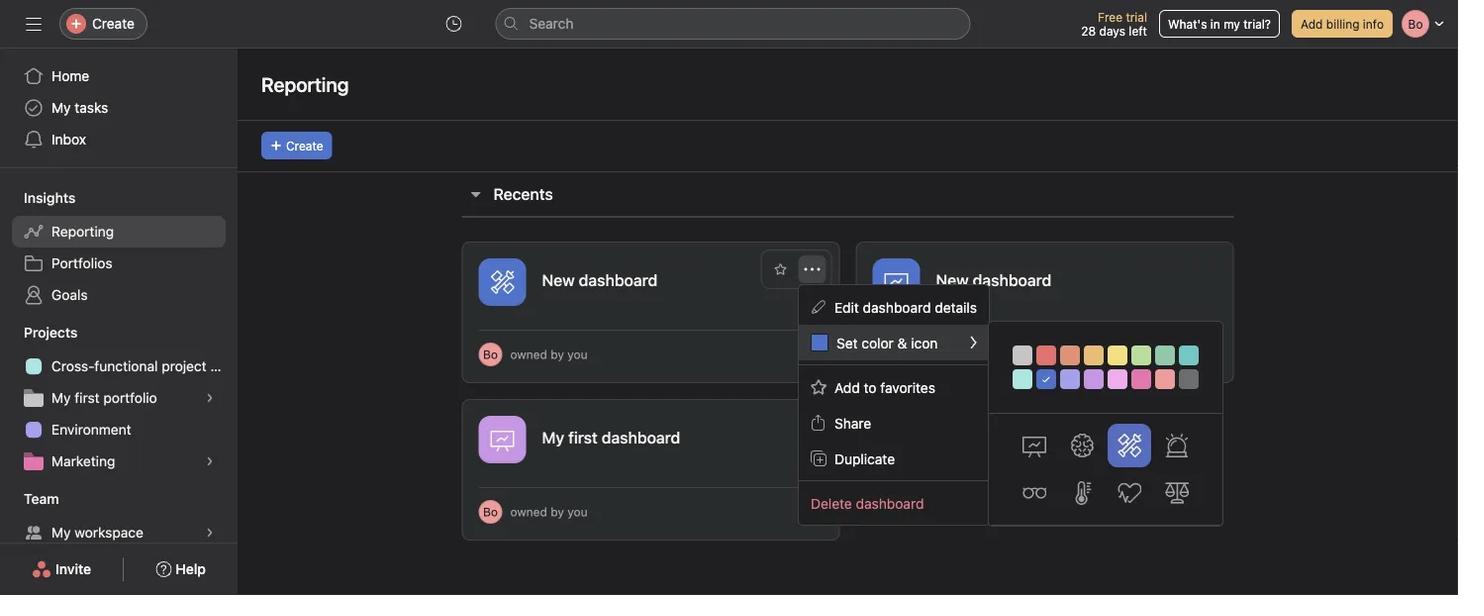 Task type: describe. For each thing, give the bounding box(es) containing it.
tasks
[[75, 100, 108, 116]]

1 vertical spatial create button
[[261, 132, 332, 159]]

dashboard for delete
[[856, 495, 924, 511]]

inbox link
[[12, 124, 226, 155]]

what's in my trial?
[[1168, 17, 1271, 31]]

reporting link
[[12, 216, 226, 248]]

toggle dashboard starred status image for left satellite icon
[[775, 263, 787, 275]]

portfolios link
[[12, 248, 226, 279]]

recents
[[494, 185, 553, 204]]

days
[[1100, 24, 1126, 38]]

1 horizontal spatial create
[[286, 139, 323, 153]]

dashboard for edit
[[863, 299, 931, 315]]

crystal ball image
[[1166, 434, 1189, 458]]

1 horizontal spatial report image
[[1023, 434, 1047, 458]]

team
[[24, 491, 59, 507]]

free trial 28 days left
[[1082, 10, 1148, 38]]

home link
[[12, 60, 226, 92]]

delete
[[811, 495, 852, 511]]

goals
[[51, 287, 88, 303]]

trial
[[1126, 10, 1148, 24]]

see details, my workspace image
[[204, 527, 216, 539]]

duplicate
[[835, 450, 895, 467]]

share
[[835, 415, 872, 431]]

add billing info
[[1301, 17, 1384, 31]]

search button
[[496, 8, 971, 40]]

temperature image
[[1070, 481, 1094, 505]]

global element
[[0, 49, 238, 167]]

2 show options image from the left
[[1199, 261, 1215, 277]]

info
[[1363, 17, 1384, 31]]

duplicate link
[[799, 441, 989, 476]]

environment
[[51, 421, 131, 438]]

collapse task list for the section recents image
[[468, 186, 484, 202]]

search list box
[[496, 8, 971, 40]]

bo for left report image
[[877, 348, 892, 361]]

favorites
[[881, 379, 936, 395]]

you for left report image
[[962, 348, 982, 361]]

new dashboard for left report image
[[936, 271, 1052, 290]]

help button
[[143, 552, 219, 587]]

color
[[862, 334, 894, 351]]

add for add to favorites
[[835, 379, 860, 395]]

cross-functional project plan
[[51, 358, 238, 374]]

bo for left satellite icon
[[483, 348, 498, 361]]

add to favorites link
[[799, 369, 989, 405]]

my tasks link
[[12, 92, 226, 124]]

you for report icon
[[568, 505, 588, 519]]

history image
[[446, 16, 462, 32]]

invite button
[[19, 552, 104, 587]]

invite
[[56, 561, 91, 577]]

marketing link
[[12, 446, 226, 477]]

0 vertical spatial reporting
[[261, 72, 349, 96]]

projects element
[[0, 315, 238, 481]]

home
[[51, 68, 89, 84]]

glasses image
[[1023, 481, 1047, 505]]

teams element
[[0, 481, 238, 553]]

&
[[898, 334, 908, 351]]

owned for left satellite icon
[[510, 348, 548, 361]]

bo for report icon
[[483, 505, 498, 519]]

delete dashboard link
[[799, 485, 989, 521]]

in
[[1211, 17, 1221, 31]]

new dashboard for left satellite icon
[[542, 271, 658, 290]]

you for left satellite icon
[[568, 348, 588, 361]]

insights
[[24, 190, 76, 206]]

1 vertical spatial satellite image
[[1118, 434, 1142, 458]]

owned by you for report icon
[[510, 505, 588, 519]]

set
[[837, 334, 858, 351]]

portfolio
[[103, 390, 157, 406]]

team button
[[0, 489, 59, 509]]



Task type: locate. For each thing, give the bounding box(es) containing it.
toggle dashboard starred status image for left report image
[[1169, 263, 1181, 275]]

my first portfolio link
[[12, 382, 226, 414]]

report image up edit dashboard details
[[885, 270, 909, 294]]

my workspace link
[[12, 517, 226, 549]]

my for my first portfolio
[[51, 390, 71, 406]]

cross-functional project plan link
[[12, 351, 238, 382]]

marketing
[[51, 453, 115, 469]]

my tasks
[[51, 100, 108, 116]]

project
[[162, 358, 207, 374]]

satellite image left crystal ball icon
[[1118, 434, 1142, 458]]

0 horizontal spatial toggle dashboard starred status image
[[775, 263, 787, 275]]

see details, marketing image
[[204, 456, 216, 467]]

1 vertical spatial create
[[286, 139, 323, 153]]

my
[[51, 100, 71, 116], [51, 390, 71, 406], [542, 428, 565, 447], [51, 524, 71, 541]]

delete dashboard
[[811, 495, 924, 511]]

0 vertical spatial dashboard
[[863, 299, 931, 315]]

first dashboard
[[569, 428, 681, 447]]

1 horizontal spatial toggle dashboard starred status image
[[1169, 263, 1181, 275]]

add left billing
[[1301, 17, 1323, 31]]

0 vertical spatial add
[[1301, 17, 1323, 31]]

owned by you
[[510, 348, 588, 361], [905, 348, 982, 361], [510, 505, 588, 519]]

owned down report icon
[[510, 505, 548, 519]]

what's
[[1168, 17, 1208, 31]]

projects button
[[0, 323, 78, 343]]

insights element
[[0, 180, 238, 315]]

my
[[1224, 17, 1241, 31]]

trial?
[[1244, 17, 1271, 31]]

1 horizontal spatial new dashboard
[[936, 271, 1052, 290]]

add for add billing info
[[1301, 17, 1323, 31]]

share link
[[799, 405, 989, 441]]

0 vertical spatial create
[[92, 15, 135, 32]]

1 show options image from the left
[[805, 261, 820, 277]]

my workspace
[[51, 524, 143, 541]]

add inside button
[[1301, 17, 1323, 31]]

0 horizontal spatial satellite image
[[491, 270, 514, 294]]

you right "icon" at the bottom right of page
[[962, 348, 982, 361]]

0 vertical spatial satellite image
[[491, 270, 514, 294]]

environment link
[[12, 414, 226, 446]]

add to favorites
[[835, 379, 936, 395]]

2 toggle dashboard starred status image from the left
[[1169, 263, 1181, 275]]

brain image
[[1070, 434, 1094, 458]]

owned by you down report icon
[[510, 505, 588, 519]]

left
[[1129, 24, 1148, 38]]

1 horizontal spatial reporting
[[261, 72, 349, 96]]

workspace
[[75, 524, 143, 541]]

create
[[92, 15, 135, 32], [286, 139, 323, 153]]

1 toggle dashboard starred status image from the left
[[775, 263, 787, 275]]

2 new dashboard from the left
[[936, 271, 1052, 290]]

toggle dashboard starred status image
[[775, 263, 787, 275], [1169, 263, 1181, 275]]

1 horizontal spatial show options image
[[1199, 261, 1215, 277]]

reporting
[[261, 72, 349, 96], [51, 223, 114, 240]]

owned by you for left report image
[[905, 348, 982, 361]]

my for my tasks
[[51, 100, 71, 116]]

cross-
[[51, 358, 94, 374]]

edit
[[835, 299, 859, 315]]

owned up the favorites
[[905, 348, 942, 361]]

1 new dashboard from the left
[[542, 271, 658, 290]]

bo
[[483, 348, 498, 361], [877, 348, 892, 361], [483, 505, 498, 519]]

my right report icon
[[542, 428, 565, 447]]

plan
[[210, 358, 238, 374]]

my left tasks
[[51, 100, 71, 116]]

goals link
[[12, 279, 226, 311]]

my first portfolio
[[51, 390, 157, 406]]

set color & icon link
[[799, 325, 989, 360]]

owned for report icon
[[510, 505, 548, 519]]

edit dashboard details
[[835, 299, 977, 315]]

hide sidebar image
[[26, 16, 42, 32]]

my first dashboard
[[542, 428, 681, 447]]

billing
[[1327, 17, 1360, 31]]

add
[[1301, 17, 1323, 31], [835, 379, 860, 395]]

0 vertical spatial report image
[[885, 270, 909, 294]]

new dashboard
[[542, 271, 658, 290], [936, 271, 1052, 290]]

icon
[[911, 334, 938, 351]]

satellite image down recents
[[491, 270, 514, 294]]

bo up report icon
[[483, 348, 498, 361]]

satellite image
[[491, 270, 514, 294], [1118, 434, 1142, 458]]

show options image
[[805, 261, 820, 277], [1199, 261, 1215, 277]]

you up my first dashboard at the left
[[568, 348, 588, 361]]

owned by you up report icon
[[510, 348, 588, 361]]

1 vertical spatial add
[[835, 379, 860, 395]]

balance image
[[1166, 481, 1189, 505]]

reporting inside insights element
[[51, 223, 114, 240]]

1 vertical spatial report image
[[1023, 434, 1047, 458]]

0 horizontal spatial report image
[[885, 270, 909, 294]]

0 vertical spatial create button
[[59, 8, 148, 40]]

dashboard
[[863, 299, 931, 315], [856, 495, 924, 511]]

0 horizontal spatial create
[[92, 15, 135, 32]]

my up invite button
[[51, 524, 71, 541]]

owned for left report image
[[905, 348, 942, 361]]

projects
[[24, 324, 78, 341]]

1 horizontal spatial create button
[[261, 132, 332, 159]]

dashboard up set color & icon "link" at the right bottom
[[863, 299, 931, 315]]

see details, my first portfolio image
[[204, 392, 216, 404]]

health image
[[1118, 481, 1142, 505]]

owned
[[510, 348, 548, 361], [905, 348, 942, 361], [510, 505, 548, 519]]

my inside 'link'
[[51, 390, 71, 406]]

owned by you for left satellite icon
[[510, 348, 588, 361]]

owned up report icon
[[510, 348, 548, 361]]

first
[[75, 390, 100, 406]]

0 horizontal spatial reporting
[[51, 223, 114, 240]]

0 horizontal spatial show options image
[[805, 261, 820, 277]]

my for my first dashboard
[[542, 428, 565, 447]]

28
[[1082, 24, 1096, 38]]

search
[[529, 15, 574, 32]]

you
[[568, 348, 588, 361], [962, 348, 982, 361], [568, 505, 588, 519]]

edit dashboard details link
[[799, 289, 989, 325]]

portfolios
[[51, 255, 113, 271]]

details
[[935, 299, 977, 315]]

owned by you up the favorites
[[905, 348, 982, 361]]

functional
[[94, 358, 158, 374]]

set color & icon
[[837, 334, 938, 351]]

you down my first dashboard at the left
[[568, 505, 588, 519]]

help
[[176, 561, 206, 577]]

0 horizontal spatial new dashboard
[[542, 271, 658, 290]]

bo down report icon
[[483, 505, 498, 519]]

0 horizontal spatial create button
[[59, 8, 148, 40]]

what's in my trial? button
[[1160, 10, 1280, 38]]

my inside teams element
[[51, 524, 71, 541]]

report image
[[885, 270, 909, 294], [1023, 434, 1047, 458]]

1 vertical spatial reporting
[[51, 223, 114, 240]]

my for my workspace
[[51, 524, 71, 541]]

my left "first"
[[51, 390, 71, 406]]

add left to at the right of page
[[835, 379, 860, 395]]

1 horizontal spatial add
[[1301, 17, 1323, 31]]

to
[[864, 379, 877, 395]]

create button
[[59, 8, 148, 40], [261, 132, 332, 159]]

bo left &
[[877, 348, 892, 361]]

inbox
[[51, 131, 86, 148]]

add billing info button
[[1292, 10, 1393, 38]]

report image up glasses icon
[[1023, 434, 1047, 458]]

1 vertical spatial dashboard
[[856, 495, 924, 511]]

by
[[551, 348, 564, 361], [945, 348, 958, 361], [551, 505, 564, 519]]

0 horizontal spatial add
[[835, 379, 860, 395]]

report image
[[491, 428, 514, 452]]

my inside global element
[[51, 100, 71, 116]]

free
[[1098, 10, 1123, 24]]

1 horizontal spatial satellite image
[[1118, 434, 1142, 458]]

insights button
[[0, 188, 76, 208]]

dashboard down duplicate link
[[856, 495, 924, 511]]



Task type: vqa. For each thing, say whether or not it's contained in the screenshot.
of inside 'button'
no



